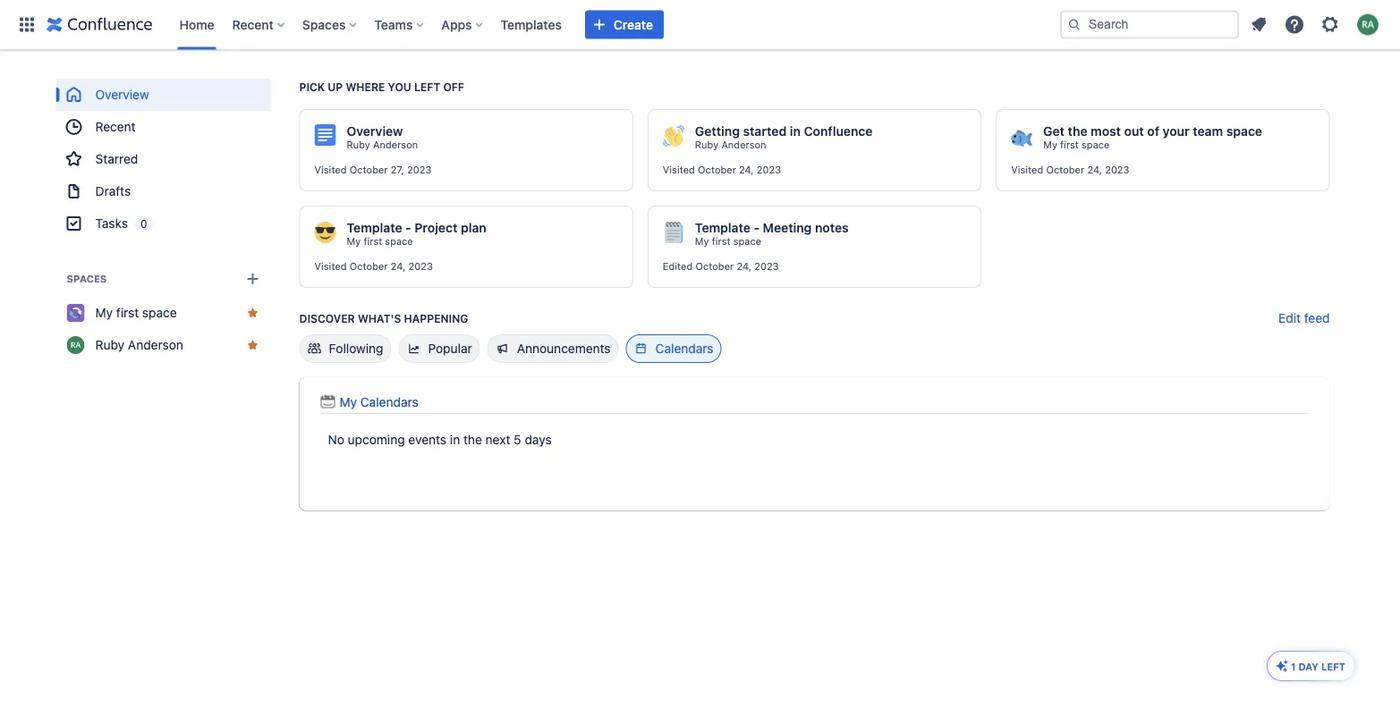 Task type: locate. For each thing, give the bounding box(es) containing it.
settings icon image
[[1320, 14, 1341, 35]]

recent up starred
[[95, 119, 136, 134]]

2 horizontal spatial ruby anderson link
[[695, 139, 766, 151]]

anderson
[[373, 139, 418, 151], [721, 139, 766, 151], [128, 338, 183, 352]]

my first space for template - project plan
[[347, 236, 413, 247]]

1 vertical spatial overview
[[347, 124, 403, 139]]

0 horizontal spatial ruby anderson link
[[56, 329, 271, 361]]

get
[[1043, 124, 1065, 139]]

template - project plan
[[347, 221, 486, 235]]

visited down getting
[[663, 164, 695, 176]]

create
[[614, 17, 653, 32]]

the right get
[[1068, 124, 1087, 139]]

2 horizontal spatial anderson
[[721, 139, 766, 151]]

24,
[[739, 164, 754, 176], [1087, 164, 1102, 176], [391, 261, 406, 272], [737, 261, 751, 272]]

spaces down the tasks
[[67, 273, 107, 285]]

overview up visited october 27, 2023
[[347, 124, 403, 139]]

first
[[1060, 139, 1079, 151], [364, 236, 382, 247], [712, 236, 730, 247], [116, 306, 139, 320]]

2 horizontal spatial ruby anderson
[[695, 139, 766, 151]]

in right events
[[450, 433, 460, 447]]

0 horizontal spatial anderson
[[128, 338, 183, 352]]

0 horizontal spatial recent
[[95, 119, 136, 134]]

visited october 24, 2023 up what's
[[314, 261, 433, 272]]

templates
[[501, 17, 562, 32]]

getting
[[695, 124, 740, 139]]

calendars up upcoming on the left bottom of page
[[360, 395, 418, 410]]

0 horizontal spatial the
[[463, 433, 482, 447]]

discover what's happening
[[299, 312, 468, 325]]

first inside get the most out of your team space my first space
[[1060, 139, 1079, 151]]

visited for template - project plan
[[314, 261, 347, 272]]

you
[[388, 81, 411, 93]]

1 horizontal spatial overview
[[347, 124, 403, 139]]

2023 down most
[[1105, 164, 1129, 176]]

recent inside recent dropdown button
[[232, 17, 274, 32]]

0 vertical spatial recent
[[232, 17, 274, 32]]

my
[[1043, 139, 1057, 151], [347, 236, 361, 247], [695, 236, 709, 247], [95, 306, 113, 320], [339, 395, 357, 410]]

most
[[1091, 124, 1121, 139]]

calendars button
[[626, 335, 722, 363]]

create button
[[585, 10, 664, 39]]

2023 down template - meeting notes
[[754, 261, 779, 272]]

up
[[328, 81, 343, 93]]

template - meeting notes
[[695, 221, 849, 235]]

ruby for overview
[[347, 139, 370, 151]]

edited
[[663, 261, 693, 272]]

24, down template - meeting notes
[[737, 261, 751, 272]]

0
[[140, 217, 147, 230]]

template right :sunglasses: image
[[347, 221, 402, 235]]

0 vertical spatial calendars
[[655, 341, 714, 356]]

visited
[[314, 164, 347, 176], [663, 164, 695, 176], [1011, 164, 1043, 176], [314, 261, 347, 272]]

1 horizontal spatial ruby anderson
[[347, 139, 418, 151]]

project
[[414, 221, 458, 235]]

2023
[[407, 164, 432, 176], [757, 164, 781, 176], [1105, 164, 1129, 176], [408, 261, 433, 272], [754, 261, 779, 272]]

1 - from the left
[[405, 221, 411, 235]]

in
[[790, 124, 801, 139], [450, 433, 460, 447]]

-
[[405, 221, 411, 235], [754, 221, 760, 235]]

visited up :sunglasses: image
[[314, 164, 347, 176]]

1 vertical spatial the
[[463, 433, 482, 447]]

pick
[[299, 81, 325, 93]]

recent
[[232, 17, 274, 32], [95, 119, 136, 134]]

drafts link
[[56, 175, 271, 208]]

template up edited october 24, 2023
[[695, 221, 751, 235]]

my calendars
[[339, 395, 418, 410]]

edit feed
[[1278, 311, 1330, 326]]

:fish: image
[[1011, 125, 1033, 147], [1011, 125, 1033, 147]]

0 vertical spatial overview
[[95, 87, 149, 102]]

ruby
[[347, 139, 370, 151], [695, 139, 719, 151], [95, 338, 124, 352]]

5
[[514, 433, 521, 447]]

1 horizontal spatial my first space
[[347, 236, 413, 247]]

day
[[1298, 661, 1319, 673]]

where
[[346, 81, 385, 93]]

0 vertical spatial the
[[1068, 124, 1087, 139]]

1 vertical spatial spaces
[[67, 273, 107, 285]]

visited october 24, 2023 down getting
[[663, 164, 781, 176]]

0 horizontal spatial calendars
[[360, 395, 418, 410]]

visited down get
[[1011, 164, 1043, 176]]

calendars inside button
[[655, 341, 714, 356]]

0 horizontal spatial overview
[[95, 87, 149, 102]]

unstar this space image
[[246, 338, 260, 352]]

0 horizontal spatial -
[[405, 221, 411, 235]]

template for template - meeting notes
[[695, 221, 751, 235]]

visited october 24, 2023 down get
[[1011, 164, 1129, 176]]

2023 for plan
[[408, 261, 433, 272]]

1 horizontal spatial the
[[1068, 124, 1087, 139]]

24, for getting started in confluence
[[739, 164, 754, 176]]

- left the meeting in the top of the page
[[754, 221, 760, 235]]

1 horizontal spatial anderson
[[373, 139, 418, 151]]

1 horizontal spatial visited october 24, 2023
[[663, 164, 781, 176]]

:sunglasses: image
[[314, 222, 336, 243]]

october up what's
[[349, 261, 388, 272]]

1 horizontal spatial in
[[790, 124, 801, 139]]

recent button
[[227, 10, 291, 39]]

teams
[[374, 17, 413, 32]]

ruby anderson link
[[347, 139, 418, 151], [695, 139, 766, 151], [56, 329, 271, 361]]

2023 down template - project plan
[[408, 261, 433, 272]]

24, down most
[[1087, 164, 1102, 176]]

upcoming
[[348, 433, 405, 447]]

confluence image
[[47, 14, 153, 35], [47, 14, 153, 35]]

my inside get the most out of your team space my first space
[[1043, 139, 1057, 151]]

popular
[[428, 341, 472, 356]]

apps
[[441, 17, 472, 32]]

1 horizontal spatial recent
[[232, 17, 274, 32]]

overview up recent link
[[95, 87, 149, 102]]

visited october 24, 2023
[[663, 164, 781, 176], [1011, 164, 1129, 176], [314, 261, 433, 272]]

overview
[[95, 87, 149, 102], [347, 124, 403, 139]]

ruby anderson link for overview
[[347, 139, 418, 151]]

2 horizontal spatial ruby
[[695, 139, 719, 151]]

my calendars link
[[321, 395, 418, 410]]

24, down started
[[739, 164, 754, 176]]

what's
[[358, 312, 401, 325]]

0 vertical spatial spaces
[[302, 17, 346, 32]]

template
[[347, 221, 402, 235], [695, 221, 751, 235]]

my first space link
[[1043, 139, 1110, 151], [347, 235, 413, 248], [695, 235, 761, 248], [56, 297, 271, 329]]

1 horizontal spatial spaces
[[302, 17, 346, 32]]

0 horizontal spatial template
[[347, 221, 402, 235]]

1 template from the left
[[347, 221, 402, 235]]

following button
[[299, 335, 391, 363]]

1 vertical spatial recent
[[95, 119, 136, 134]]

in right started
[[790, 124, 801, 139]]

27,
[[391, 164, 404, 176]]

2 horizontal spatial my first space
[[695, 236, 761, 247]]

1 horizontal spatial template
[[695, 221, 751, 235]]

spaces up up
[[302, 17, 346, 32]]

out
[[1124, 124, 1144, 139]]

spaces
[[302, 17, 346, 32], [67, 273, 107, 285]]

2023 down started
[[757, 164, 781, 176]]

2 horizontal spatial visited october 24, 2023
[[1011, 164, 1129, 176]]

2 - from the left
[[754, 221, 760, 235]]

events
[[408, 433, 447, 447]]

started
[[743, 124, 787, 139]]

drafts
[[95, 184, 131, 199]]

recent right home
[[232, 17, 274, 32]]

group
[[56, 79, 271, 240]]

- left project on the top left of page
[[405, 221, 411, 235]]

left
[[414, 81, 440, 93]]

2 template from the left
[[695, 221, 751, 235]]

recent inside recent link
[[95, 119, 136, 134]]

Search field
[[1060, 10, 1239, 39]]

next
[[485, 433, 510, 447]]

my first space
[[347, 236, 413, 247], [695, 236, 761, 247], [95, 306, 177, 320]]

:wave: image
[[663, 125, 684, 147], [663, 125, 684, 147]]

calendars
[[655, 341, 714, 356], [360, 395, 418, 410]]

october down getting
[[698, 164, 736, 176]]

1 horizontal spatial -
[[754, 221, 760, 235]]

1 vertical spatial in
[[450, 433, 460, 447]]

0 vertical spatial in
[[790, 124, 801, 139]]

global element
[[11, 0, 1057, 50]]

happening
[[404, 312, 468, 325]]

create a space image
[[242, 268, 263, 290]]

the
[[1068, 124, 1087, 139], [463, 433, 482, 447]]

ruby anderson
[[347, 139, 418, 151], [695, 139, 766, 151], [95, 338, 183, 352]]

october right edited
[[695, 261, 734, 272]]

banner
[[0, 0, 1400, 50]]

1 horizontal spatial ruby anderson link
[[347, 139, 418, 151]]

2023 for confluence
[[757, 164, 781, 176]]

0 horizontal spatial spaces
[[67, 273, 107, 285]]

october down get
[[1046, 164, 1084, 176]]

:notepad_spiral: image
[[663, 222, 684, 243], [663, 222, 684, 243]]

getting started in confluence
[[695, 124, 873, 139]]

space
[[1226, 124, 1262, 139], [1082, 139, 1110, 151], [385, 236, 413, 247], [733, 236, 761, 247], [142, 306, 177, 320]]

24, down template - project plan
[[391, 261, 406, 272]]

calendars down edited
[[655, 341, 714, 356]]

the left next
[[463, 433, 482, 447]]

visited october 24, 2023 for getting started in confluence
[[663, 164, 781, 176]]

october left the 27,
[[349, 164, 388, 176]]

october
[[349, 164, 388, 176], [698, 164, 736, 176], [1046, 164, 1084, 176], [349, 261, 388, 272], [695, 261, 734, 272]]

visited down :sunglasses: icon
[[314, 261, 347, 272]]

0 horizontal spatial visited october 24, 2023
[[314, 261, 433, 272]]

1 horizontal spatial ruby
[[347, 139, 370, 151]]

1 horizontal spatial calendars
[[655, 341, 714, 356]]

1
[[1291, 661, 1296, 673]]



Task type: vqa. For each thing, say whether or not it's contained in the screenshot.
Calendars button
yes



Task type: describe. For each thing, give the bounding box(es) containing it.
notification icon image
[[1248, 14, 1269, 35]]

announcements button
[[487, 335, 619, 363]]

help icon image
[[1284, 14, 1305, 35]]

visited october 24, 2023 for template - project plan
[[314, 261, 433, 272]]

discover
[[299, 312, 355, 325]]

off
[[443, 81, 464, 93]]

ruby anderson for overview
[[347, 139, 418, 151]]

of
[[1147, 124, 1159, 139]]

banner containing home
[[0, 0, 1400, 50]]

templates link
[[495, 10, 567, 39]]

appswitcher icon image
[[16, 14, 38, 35]]

ruby anderson for getting started in confluence
[[695, 139, 766, 151]]

october for confluence
[[698, 164, 736, 176]]

starred
[[95, 152, 138, 166]]

home link
[[174, 10, 220, 39]]

:sunglasses: image
[[314, 222, 336, 243]]

my first space for template - meeting notes
[[695, 236, 761, 247]]

visited for getting started in confluence
[[663, 164, 695, 176]]

notes
[[815, 221, 849, 235]]

meeting
[[763, 221, 812, 235]]

0 horizontal spatial ruby
[[95, 338, 124, 352]]

no
[[328, 433, 344, 447]]

recent link
[[56, 111, 271, 143]]

2023 for notes
[[754, 261, 779, 272]]

anderson for getting started in confluence
[[721, 139, 766, 151]]

1 day left button
[[1268, 652, 1354, 681]]

following
[[329, 341, 383, 356]]

confluence
[[804, 124, 873, 139]]

pick up where you left off
[[299, 81, 464, 93]]

plan
[[461, 221, 486, 235]]

- for meeting
[[754, 221, 760, 235]]

october for notes
[[695, 261, 734, 272]]

apps button
[[436, 10, 490, 39]]

get the most out of your team space my first space
[[1043, 124, 1262, 151]]

starred link
[[56, 143, 271, 175]]

feed
[[1304, 311, 1330, 326]]

0 horizontal spatial in
[[450, 433, 460, 447]]

ruby for getting started in confluence
[[695, 139, 719, 151]]

visited october 27, 2023
[[314, 164, 432, 176]]

1 day left
[[1291, 661, 1345, 673]]

premium icon image
[[1275, 659, 1289, 674]]

1 vertical spatial calendars
[[360, 395, 418, 410]]

your profile and preferences image
[[1357, 14, 1379, 35]]

overview inside "link"
[[95, 87, 149, 102]]

24, for template - meeting notes
[[737, 261, 751, 272]]

template for template - project plan
[[347, 221, 402, 235]]

teams button
[[369, 10, 431, 39]]

0 horizontal spatial my first space
[[95, 306, 177, 320]]

visited for overview
[[314, 164, 347, 176]]

2023 right the 27,
[[407, 164, 432, 176]]

- for project
[[405, 221, 411, 235]]

popular button
[[399, 335, 480, 363]]

edit feed button
[[1278, 310, 1330, 327]]

search image
[[1067, 17, 1082, 32]]

unstar this space image
[[246, 306, 260, 320]]

team
[[1193, 124, 1223, 139]]

anderson for overview
[[373, 139, 418, 151]]

the inside get the most out of your team space my first space
[[1068, 124, 1087, 139]]

announcements
[[517, 341, 611, 356]]

0 horizontal spatial ruby anderson
[[95, 338, 183, 352]]

group containing overview
[[56, 79, 271, 240]]

ruby anderson link for getting started in confluence
[[695, 139, 766, 151]]

home
[[179, 17, 214, 32]]

spaces button
[[297, 10, 364, 39]]

edited october 24, 2023
[[663, 261, 779, 272]]

tasks
[[95, 216, 128, 231]]

october for plan
[[349, 261, 388, 272]]

no upcoming events in the next 5 days
[[328, 433, 552, 447]]

overview link
[[56, 79, 271, 111]]

spaces inside popup button
[[302, 17, 346, 32]]

days
[[525, 433, 552, 447]]

edit
[[1278, 311, 1301, 326]]

left
[[1321, 661, 1345, 673]]

your
[[1163, 124, 1190, 139]]

24, for template - project plan
[[391, 261, 406, 272]]



